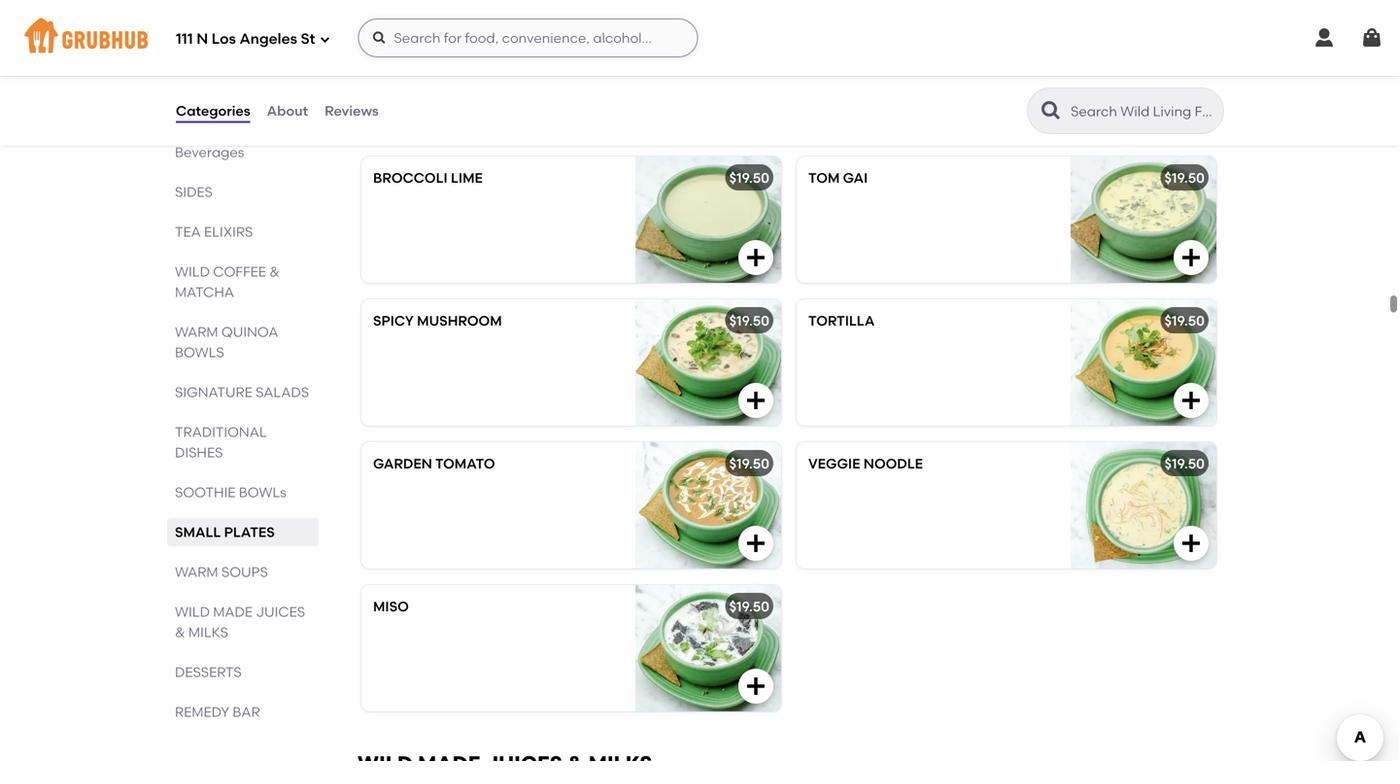Task type: vqa. For each thing, say whether or not it's contained in the screenshot.
right "Mac"
no



Task type: describe. For each thing, give the bounding box(es) containing it.
remedy bar tab
[[175, 702, 311, 722]]

about button
[[266, 76, 309, 146]]

made
[[213, 604, 253, 620]]

matcha
[[175, 284, 234, 300]]

warm soups inside tab
[[175, 564, 268, 580]]

gai
[[843, 169, 868, 186]]

warm for warm quinoa bowls tab
[[175, 324, 218, 340]]

traditional
[[175, 424, 267, 440]]

main navigation navigation
[[0, 0, 1400, 76]]

wild coffee & matcha tab
[[175, 261, 311, 302]]

lime
[[451, 169, 483, 186]]

beverages
[[175, 144, 244, 160]]

111
[[176, 30, 193, 48]]

spicy mushroom image
[[636, 299, 782, 426]]

soups inside tab
[[222, 564, 268, 580]]

veggie noodle
[[809, 455, 923, 472]]

tomato
[[435, 455, 495, 472]]

plates
[[224, 524, 275, 540]]

& inside wild made juices & milks
[[175, 624, 185, 641]]

veggie noodle image
[[1071, 442, 1217, 568]]

tea elixirs
[[175, 224, 253, 240]]

small plates tab
[[175, 522, 311, 542]]

tom
[[809, 169, 840, 186]]

beverages tab
[[175, 142, 311, 162]]

signature salads tab
[[175, 382, 311, 402]]

tortilla
[[809, 312, 875, 329]]

milks
[[188, 624, 228, 641]]

categories
[[176, 102, 250, 119]]

wild for matcha
[[175, 263, 210, 280]]

svg image for broccoli lime
[[745, 246, 768, 269]]

soothie bowls tab
[[175, 482, 311, 503]]

$19.50 for miso
[[730, 598, 770, 615]]

categories button
[[175, 76, 251, 146]]

los
[[212, 30, 236, 48]]

salads
[[256, 384, 309, 400]]

angeles
[[240, 30, 297, 48]]

svg image for tortilla
[[1180, 389, 1203, 412]]

$19.50 for broccoli lime
[[730, 169, 770, 186]]

wild made juices & milks tab
[[175, 602, 311, 643]]

spicy
[[373, 312, 414, 329]]

miso image
[[636, 585, 782, 711]]

traditional dishes tab
[[175, 422, 311, 463]]

elixirs
[[204, 224, 253, 240]]

spicy mushroom
[[373, 312, 502, 329]]

broccoli lime image
[[636, 156, 782, 283]]

Search Wild Living Foods search field
[[1069, 102, 1218, 121]]

search icon image
[[1040, 99, 1063, 122]]

warm for warm soups tab
[[175, 564, 218, 580]]

sides tab
[[175, 182, 311, 202]]

n
[[197, 30, 208, 48]]

quinoa
[[222, 324, 278, 340]]

$19.50 for tortilla
[[1165, 312, 1205, 329]]

soothie bowls
[[175, 484, 287, 501]]



Task type: locate. For each thing, give the bounding box(es) containing it.
warm soups
[[358, 111, 503, 135], [175, 564, 268, 580]]

garden
[[373, 455, 432, 472]]

desserts
[[175, 664, 242, 680]]

soothie
[[175, 484, 236, 501]]

svg image
[[372, 30, 387, 46], [319, 34, 331, 45], [1180, 246, 1203, 269], [745, 674, 768, 698]]

wild for &
[[175, 604, 210, 620]]

warm soups tab
[[175, 562, 311, 582]]

signature
[[175, 384, 253, 400]]

& right coffee at the left top of page
[[269, 263, 280, 280]]

coffee
[[213, 263, 266, 280]]

111 n los angeles st
[[176, 30, 315, 48]]

tea
[[175, 224, 201, 240]]

about
[[267, 102, 308, 119]]

small
[[175, 524, 221, 540]]

tortilla image
[[1071, 299, 1217, 426]]

bar
[[233, 704, 260, 720]]

broccoli lime
[[373, 169, 483, 186]]

warm
[[358, 111, 426, 135], [175, 324, 218, 340], [175, 564, 218, 580]]

0 horizontal spatial &
[[175, 624, 185, 641]]

1 vertical spatial soups
[[222, 564, 268, 580]]

$19.50 for veggie noodle
[[1165, 455, 1205, 472]]

1 vertical spatial wild
[[175, 604, 210, 620]]

warm quinoa bowls
[[175, 324, 278, 361]]

1 horizontal spatial &
[[269, 263, 280, 280]]

wild
[[175, 263, 210, 280], [175, 604, 210, 620]]

remedy
[[175, 704, 229, 720]]

juices
[[256, 604, 305, 620]]

1 vertical spatial warm
[[175, 324, 218, 340]]

warm soups up broccoli lime
[[358, 111, 503, 135]]

bowls
[[175, 344, 224, 361]]

noodle
[[864, 455, 923, 472]]

0 horizontal spatial warm soups
[[175, 564, 268, 580]]

dishes
[[175, 444, 223, 461]]

svg image
[[1313, 26, 1337, 50], [1361, 26, 1384, 50], [745, 246, 768, 269], [745, 389, 768, 412], [1180, 389, 1203, 412], [745, 532, 768, 555], [1180, 532, 1203, 555]]

$19.50 for spicy mushroom
[[730, 312, 770, 329]]

svg image for veggie noodle
[[1180, 532, 1203, 555]]

warm inside warm quinoa bowls
[[175, 324, 218, 340]]

0 vertical spatial warm soups
[[358, 111, 503, 135]]

1 vertical spatial warm soups
[[175, 564, 268, 580]]

& left the milks
[[175, 624, 185, 641]]

signature salads
[[175, 384, 309, 400]]

wild made juices & milks
[[175, 604, 305, 641]]

1 horizontal spatial warm soups
[[358, 111, 503, 135]]

sides
[[175, 184, 213, 200]]

reviews
[[325, 102, 379, 119]]

1 horizontal spatial soups
[[431, 111, 503, 135]]

desserts tab
[[175, 662, 311, 682]]

soups up lime at top
[[431, 111, 503, 135]]

garden tomato
[[373, 455, 495, 472]]

wild coffee & matcha
[[175, 263, 280, 300]]

warm quinoa bowls tab
[[175, 322, 311, 363]]

$19.50 for tom gai
[[1165, 169, 1205, 186]]

$19.50
[[730, 169, 770, 186], [1165, 169, 1205, 186], [730, 312, 770, 329], [1165, 312, 1205, 329], [730, 455, 770, 472], [1165, 455, 1205, 472], [730, 598, 770, 615]]

0 vertical spatial warm
[[358, 111, 426, 135]]

soups down the small plates tab
[[222, 564, 268, 580]]

wild up matcha
[[175, 263, 210, 280]]

tea elixirs tab
[[175, 222, 311, 242]]

bowls
[[239, 484, 287, 501]]

mushroom
[[417, 312, 502, 329]]

& inside wild coffee & matcha
[[269, 263, 280, 280]]

0 vertical spatial &
[[269, 263, 280, 280]]

warm down small
[[175, 564, 218, 580]]

crystal bowl image
[[636, 0, 782, 70]]

st
[[301, 30, 315, 48]]

wild inside wild coffee & matcha
[[175, 263, 210, 280]]

miso
[[373, 598, 409, 615]]

1 vertical spatial &
[[175, 624, 185, 641]]

wild up the milks
[[175, 604, 210, 620]]

broccoli
[[373, 169, 448, 186]]

Search for food, convenience, alcohol... search field
[[358, 18, 698, 57]]

soups
[[431, 111, 503, 135], [222, 564, 268, 580]]

$19.50 for garden tomato
[[730, 455, 770, 472]]

1 wild from the top
[[175, 263, 210, 280]]

&
[[269, 263, 280, 280], [175, 624, 185, 641]]

small plates
[[175, 524, 275, 540]]

2 wild from the top
[[175, 604, 210, 620]]

svg image for garden tomato
[[745, 532, 768, 555]]

warm soups down small plates
[[175, 564, 268, 580]]

traditional dishes
[[175, 424, 267, 461]]

remedy bar
[[175, 704, 260, 720]]

tom gai
[[809, 169, 868, 186]]

reviews button
[[324, 76, 380, 146]]

garden tomato image
[[636, 442, 782, 568]]

warm up the bowls
[[175, 324, 218, 340]]

veggie
[[809, 455, 861, 472]]

tom gai image
[[1071, 156, 1217, 283]]

wild inside wild made juices & milks
[[175, 604, 210, 620]]

2 vertical spatial warm
[[175, 564, 218, 580]]

svg image for spicy mushroom
[[745, 389, 768, 412]]

0 horizontal spatial soups
[[222, 564, 268, 580]]

0 vertical spatial soups
[[431, 111, 503, 135]]

warm up broccoli
[[358, 111, 426, 135]]

0 vertical spatial wild
[[175, 263, 210, 280]]



